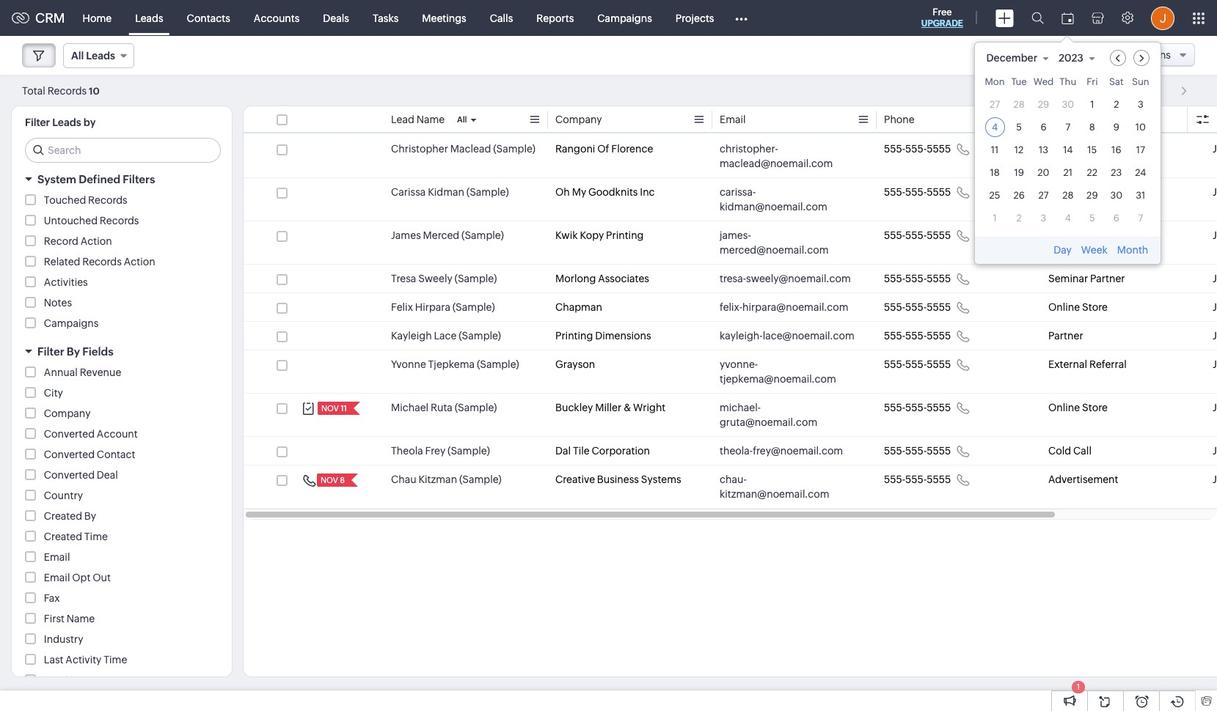 Task type: vqa. For each thing, say whether or not it's contained in the screenshot.
the Time
yes



Task type: describe. For each thing, give the bounding box(es) containing it.
24
[[1136, 167, 1147, 178]]

theola frey (sample) link
[[391, 444, 490, 459]]

source
[[1074, 114, 1108, 126]]

deals link
[[311, 0, 361, 36]]

projects
[[676, 12, 714, 24]]

23
[[1111, 167, 1122, 178]]

1 horizontal spatial 29
[[1087, 190, 1098, 201]]

0 vertical spatial 27
[[990, 99, 1000, 110]]

0 horizontal spatial 3
[[1041, 212, 1047, 223]]

related records action
[[44, 256, 155, 268]]

1 vertical spatial company
[[44, 408, 91, 420]]

records for untouched
[[100, 215, 139, 227]]

revenue
[[80, 367, 121, 379]]

last name
[[44, 675, 94, 687]]

dal
[[556, 446, 571, 457]]

16
[[1112, 144, 1122, 155]]

contact
[[97, 449, 135, 461]]

tresa-sweely@noemail.com link
[[720, 272, 851, 286]]

untouched
[[44, 215, 98, 227]]

call for theola-frey@noemail.com
[[1074, 446, 1092, 457]]

inc
[[640, 186, 655, 198]]

(sample) for tresa sweely (sample)
[[455, 273, 497, 285]]

creative
[[556, 474, 595, 486]]

(sample) for michael ruta (sample)
[[455, 402, 497, 414]]

1 vertical spatial printing
[[556, 330, 593, 342]]

kayleigh lace (sample) link
[[391, 329, 501, 343]]

filter by fields button
[[12, 339, 232, 365]]

create menu element
[[987, 0, 1023, 36]]

cold for christopher- maclead@noemail.com
[[1049, 143, 1072, 155]]

1 horizontal spatial campaigns
[[598, 12, 652, 24]]

monday column header
[[985, 76, 1005, 91]]

26
[[1014, 190, 1025, 201]]

1 vertical spatial campaigns
[[44, 318, 99, 330]]

0 horizontal spatial partner
[[1049, 330, 1084, 342]]

je for felix-hirpara@noemail.com
[[1213, 302, 1218, 313]]

1 vertical spatial action
[[124, 256, 155, 268]]

je for yvonne- tjepkema@noemail.com
[[1213, 359, 1218, 371]]

cold call for christopher- maclead@noemail.com
[[1049, 143, 1092, 155]]

(sample) for yvonne tjepkema (sample)
[[477, 359, 519, 371]]

555-555-5555 for carissa- kidman@noemail.com
[[884, 186, 951, 198]]

leads link
[[123, 0, 175, 36]]

of
[[598, 143, 610, 155]]

frey
[[425, 446, 446, 457]]

last activity time
[[44, 655, 127, 666]]

converted for converted deal
[[44, 470, 95, 481]]

download
[[1073, 230, 1122, 241]]

555-555-5555 for theola-frey@noemail.com
[[884, 446, 951, 457]]

(sample) for james merced (sample)
[[462, 230, 504, 241]]

13
[[1039, 144, 1049, 155]]

0 horizontal spatial action
[[80, 236, 112, 247]]

(sample) for carissa kidman (sample)
[[467, 186, 509, 198]]

sun
[[1132, 76, 1150, 87]]

felix hirpara (sample)
[[391, 302, 495, 313]]

saturday column header
[[1107, 76, 1127, 91]]

22
[[1087, 167, 1098, 178]]

created for created time
[[44, 531, 82, 543]]

11 inside grid
[[991, 144, 999, 155]]

row containing 4
[[985, 117, 1151, 137]]

nov for michael
[[321, 404, 339, 413]]

kidman@noemail.com
[[720, 201, 828, 213]]

555-555-5555 for yvonne- tjepkema@noemail.com
[[884, 359, 951, 371]]

untouched records
[[44, 215, 139, 227]]

all leads
[[71, 50, 115, 62]]

0 horizontal spatial 5
[[1017, 121, 1022, 132]]

phone
[[884, 114, 915, 126]]

1 horizontal spatial 7
[[1139, 212, 1144, 223]]

last for last name
[[44, 675, 63, 687]]

notes
[[44, 297, 72, 309]]

name for first name
[[67, 614, 95, 625]]

5555 for michael- gruta@noemail.com
[[927, 402, 951, 414]]

felix-
[[720, 302, 743, 313]]

lead for lead source
[[1049, 114, 1072, 126]]

je for christopher- maclead@noemail.com
[[1213, 143, 1218, 155]]

nov 11 link
[[318, 402, 349, 415]]

leads inside 'link'
[[135, 12, 163, 24]]

grid containing mon
[[975, 73, 1161, 237]]

record action
[[44, 236, 112, 247]]

nov 8 link
[[317, 474, 346, 487]]

kayleigh
[[391, 330, 432, 342]]

associates
[[598, 273, 650, 285]]

buckley
[[556, 402, 593, 414]]

kwik kopy printing
[[556, 230, 644, 241]]

5555 for carissa- kidman@noemail.com
[[927, 186, 951, 198]]

system
[[37, 173, 76, 186]]

annual revenue
[[44, 367, 121, 379]]

annual
[[44, 367, 78, 379]]

systems
[[641, 474, 682, 486]]

merced
[[423, 230, 460, 241]]

advertisement for chau- kitzman@noemail.com
[[1049, 474, 1119, 486]]

chau- kitzman@noemail.com
[[720, 474, 830, 501]]

dimensions
[[595, 330, 651, 342]]

555-555-5555 for felix-hirpara@noemail.com
[[884, 302, 951, 313]]

tue
[[1012, 76, 1027, 87]]

December field
[[986, 50, 1056, 66]]

online for felix-hirpara@noemail.com
[[1049, 302, 1081, 313]]

printing dimensions
[[556, 330, 651, 342]]

oh
[[556, 186, 570, 198]]

10 for total records 10
[[89, 86, 100, 97]]

kayleigh lace (sample)
[[391, 330, 501, 342]]

je for theola-frey@noemail.com
[[1213, 446, 1218, 457]]

calendar image
[[1062, 12, 1075, 24]]

reports
[[537, 12, 574, 24]]

free
[[933, 7, 952, 18]]

kidman
[[428, 186, 465, 198]]

deals
[[323, 12, 349, 24]]

rangoni of florence
[[556, 143, 653, 155]]

0 horizontal spatial 30
[[1062, 99, 1075, 110]]

lead for lead name
[[391, 114, 415, 126]]

14
[[1064, 144, 1073, 155]]

1 horizontal spatial 5
[[1090, 212, 1096, 223]]

tjepkema@noemail.com
[[720, 374, 837, 385]]

reports link
[[525, 0, 586, 36]]

1 vertical spatial time
[[104, 655, 127, 666]]

sweely
[[419, 273, 453, 285]]

1 vertical spatial email
[[44, 552, 70, 564]]

search image
[[1032, 12, 1044, 24]]

free upgrade
[[922, 7, 964, 29]]

lead source
[[1049, 114, 1108, 126]]

yvonne- tjepkema@noemail.com link
[[720, 357, 855, 387]]

mon tue wed thu
[[985, 76, 1077, 87]]

hirpara
[[415, 302, 451, 313]]

1 horizontal spatial printing
[[606, 230, 644, 241]]

0 horizontal spatial 2
[[1017, 212, 1022, 223]]

row group containing christopher maclead (sample)
[[244, 135, 1218, 509]]

online store for michael- gruta@noemail.com
[[1049, 402, 1108, 414]]

maclead@noemail.com
[[720, 158, 833, 170]]

morlong
[[556, 273, 596, 285]]

filter for filter by fields
[[37, 346, 64, 358]]

je for michael- gruta@noemail.com
[[1213, 402, 1218, 414]]

upgrade
[[922, 18, 964, 29]]

records for related
[[82, 256, 122, 268]]

theola frey (sample)
[[391, 446, 490, 457]]

christopher maclead (sample)
[[391, 143, 536, 155]]

555-555-5555 for christopher- maclead@noemail.com
[[884, 143, 951, 155]]

leads for all leads
[[86, 50, 115, 62]]

chau
[[391, 474, 417, 486]]

11 inside 'row group'
[[341, 404, 347, 413]]

nov for chau
[[321, 476, 338, 485]]

christopher- maclead@noemail.com
[[720, 143, 833, 170]]

advertisement for carissa- kidman@noemail.com
[[1049, 186, 1119, 198]]

create menu image
[[996, 9, 1014, 27]]

theola-
[[720, 446, 753, 457]]

profile image
[[1152, 6, 1175, 30]]

555-555-5555 for kayleigh-lace@noemail.com
[[884, 330, 951, 342]]

michael- gruta@noemail.com
[[720, 402, 818, 429]]

0 vertical spatial 28
[[1014, 99, 1025, 110]]

grayson
[[556, 359, 595, 371]]

corporation
[[592, 446, 650, 457]]

All Leads field
[[63, 43, 134, 68]]

je for kayleigh-lace@noemail.com
[[1213, 330, 1218, 342]]

out
[[93, 572, 111, 584]]

5555 for chau- kitzman@noemail.com
[[927, 474, 951, 486]]

contacts link
[[175, 0, 242, 36]]

web
[[1049, 230, 1071, 241]]

maclead
[[450, 143, 491, 155]]

ruta
[[431, 402, 453, 414]]

2023 field
[[1058, 50, 1102, 66]]

555-555-5555 for chau- kitzman@noemail.com
[[884, 474, 951, 486]]

5555 for kayleigh-lace@noemail.com
[[927, 330, 951, 342]]

1 vertical spatial 28
[[1063, 190, 1074, 201]]

first name
[[44, 614, 95, 625]]

total
[[22, 85, 45, 97]]

nov 11
[[321, 404, 347, 413]]

row containing 27
[[985, 94, 1151, 114]]

(sample) for chau kitzman (sample)
[[459, 474, 502, 486]]



Task type: locate. For each thing, give the bounding box(es) containing it.
0 vertical spatial 3
[[1138, 99, 1144, 110]]

1 horizontal spatial 3
[[1138, 99, 1144, 110]]

1 vertical spatial nov
[[321, 476, 338, 485]]

records up filter leads by
[[47, 85, 87, 97]]

friday column header
[[1083, 76, 1103, 91]]

5555 for tresa-sweely@noemail.com
[[927, 273, 951, 285]]

by up annual revenue
[[67, 346, 80, 358]]

1 vertical spatial 30
[[1111, 190, 1123, 201]]

kayleigh-
[[720, 330, 763, 342]]

0 vertical spatial created
[[44, 511, 82, 523]]

0 vertical spatial 29
[[1038, 99, 1050, 110]]

4 555-555-5555 from the top
[[884, 273, 951, 285]]

3 555-555-5555 from the top
[[884, 230, 951, 241]]

1 horizontal spatial 28
[[1063, 190, 1074, 201]]

0 vertical spatial partner
[[1091, 273, 1126, 285]]

printing right kopy
[[606, 230, 644, 241]]

1 vertical spatial 7
[[1139, 212, 1144, 223]]

2 je from the top
[[1213, 186, 1218, 198]]

1 horizontal spatial leads
[[86, 50, 115, 62]]

email down created time
[[44, 552, 70, 564]]

0 horizontal spatial 4
[[992, 121, 998, 132]]

0 vertical spatial store
[[1083, 302, 1108, 313]]

(sample) inside christopher maclead (sample) link
[[493, 143, 536, 155]]

name up christopher
[[417, 114, 445, 126]]

oh my goodknits inc
[[556, 186, 655, 198]]

6 555-555-5555 from the top
[[884, 330, 951, 342]]

5 up the download
[[1090, 212, 1096, 223]]

time right activity
[[104, 655, 127, 666]]

company up rangoni
[[556, 114, 602, 126]]

1 vertical spatial filter
[[37, 346, 64, 358]]

5 row from the top
[[985, 163, 1151, 182]]

converted for converted contact
[[44, 449, 95, 461]]

1 vertical spatial 2
[[1017, 212, 1022, 223]]

month link
[[1116, 244, 1150, 256]]

10
[[1126, 85, 1138, 97], [89, 86, 100, 97], [1136, 121, 1146, 132]]

system defined filters
[[37, 173, 155, 186]]

converted
[[44, 429, 95, 440], [44, 449, 95, 461], [44, 470, 95, 481]]

email up fax
[[44, 572, 70, 584]]

2023
[[1059, 52, 1084, 63]]

10 for 1 - 10
[[1126, 85, 1138, 97]]

2 down '1 - 10'
[[1114, 99, 1120, 110]]

9 555-555-5555 from the top
[[884, 446, 951, 457]]

4 down monday column header
[[992, 121, 998, 132]]

first
[[44, 614, 65, 625]]

10 555-555-5555 from the top
[[884, 474, 951, 486]]

projects link
[[664, 0, 726, 36]]

0 horizontal spatial 6
[[1041, 121, 1047, 132]]

1 vertical spatial created
[[44, 531, 82, 543]]

by
[[67, 346, 80, 358], [84, 511, 96, 523]]

2 row from the top
[[985, 94, 1151, 114]]

1 - 10
[[1113, 85, 1138, 97]]

je for carissa- kidman@noemail.com
[[1213, 186, 1218, 198]]

7 5555 from the top
[[927, 359, 951, 371]]

555-555-5555
[[884, 143, 951, 155], [884, 186, 951, 198], [884, 230, 951, 241], [884, 273, 951, 285], [884, 302, 951, 313], [884, 330, 951, 342], [884, 359, 951, 371], [884, 402, 951, 414], [884, 446, 951, 457], [884, 474, 951, 486]]

converted up converted contact
[[44, 429, 95, 440]]

1 horizontal spatial 4
[[1066, 212, 1071, 223]]

(sample) for felix hirpara (sample)
[[453, 302, 495, 313]]

week link
[[1080, 244, 1110, 256]]

0 horizontal spatial 11
[[341, 404, 347, 413]]

6 up 13
[[1041, 121, 1047, 132]]

0 horizontal spatial all
[[71, 50, 84, 62]]

11 up 18
[[991, 144, 999, 155]]

1 horizontal spatial action
[[124, 256, 155, 268]]

records down touched records
[[100, 215, 139, 227]]

2 down 26
[[1017, 212, 1022, 223]]

1 horizontal spatial 8
[[1090, 121, 1096, 132]]

created for created by
[[44, 511, 82, 523]]

yvonne- tjepkema@noemail.com
[[720, 359, 837, 385]]

tuesday column header
[[1010, 76, 1029, 91]]

555-555-5555 for tresa-sweely@noemail.com
[[884, 273, 951, 285]]

2 vertical spatial leads
[[52, 117, 81, 128]]

2 call from the top
[[1074, 446, 1092, 457]]

row containing 1
[[985, 208, 1151, 228]]

all for all
[[457, 115, 467, 124]]

0 horizontal spatial by
[[67, 346, 80, 358]]

0 vertical spatial advertisement
[[1049, 186, 1119, 198]]

1 vertical spatial cold call
[[1049, 446, 1092, 457]]

5 je from the top
[[1213, 302, 1218, 313]]

cold call for theola-frey@noemail.com
[[1049, 446, 1092, 457]]

30 down 23
[[1111, 190, 1123, 201]]

2 cold call from the top
[[1049, 446, 1092, 457]]

(sample) inside tresa sweely (sample) link
[[455, 273, 497, 285]]

row containing mon
[[985, 76, 1151, 91]]

last for last activity time
[[44, 655, 63, 666]]

lead up christopher
[[391, 114, 415, 126]]

10 up 17
[[1136, 121, 1146, 132]]

by
[[84, 117, 96, 128]]

(sample) right 'lace'
[[459, 330, 501, 342]]

0 vertical spatial all
[[71, 50, 84, 62]]

theola
[[391, 446, 423, 457]]

1 vertical spatial partner
[[1049, 330, 1084, 342]]

profile element
[[1143, 0, 1184, 36]]

28 down tuesday column header
[[1014, 99, 1025, 110]]

4 je from the top
[[1213, 273, 1218, 285]]

touched
[[44, 195, 86, 206]]

1 vertical spatial all
[[457, 115, 467, 124]]

christopher maclead (sample) link
[[391, 142, 536, 156]]

11
[[991, 144, 999, 155], [341, 404, 347, 413]]

(sample) inside theola frey (sample) link
[[448, 446, 490, 457]]

record
[[44, 236, 78, 247]]

mon
[[985, 76, 1005, 87]]

3 converted from the top
[[44, 470, 95, 481]]

2 5555 from the top
[[927, 186, 951, 198]]

6 up the download
[[1114, 212, 1120, 223]]

converted contact
[[44, 449, 135, 461]]

5
[[1017, 121, 1022, 132], [1090, 212, 1096, 223]]

carissa kidman (sample)
[[391, 186, 509, 198]]

10 up the by
[[89, 86, 100, 97]]

carissa- kidman@noemail.com
[[720, 186, 828, 213]]

tresa sweely (sample) link
[[391, 272, 497, 286]]

deal
[[97, 470, 118, 481]]

0 vertical spatial by
[[67, 346, 80, 358]]

0 horizontal spatial 27
[[990, 99, 1000, 110]]

navigation
[[1145, 80, 1196, 101]]

1 vertical spatial 4
[[1066, 212, 1071, 223]]

29 down 22
[[1087, 190, 1098, 201]]

(sample) right sweely
[[455, 273, 497, 285]]

5 555-555-5555 from the top
[[884, 302, 951, 313]]

wed
[[1034, 76, 1054, 87]]

yvonne tjepkema (sample) link
[[391, 357, 519, 372]]

6 row from the top
[[985, 185, 1151, 205]]

2 horizontal spatial leads
[[135, 12, 163, 24]]

tresa sweely (sample)
[[391, 273, 497, 285]]

online down external
[[1049, 402, 1081, 414]]

call
[[1074, 143, 1092, 155], [1074, 446, 1092, 457]]

converted up country
[[44, 470, 95, 481]]

company down city
[[44, 408, 91, 420]]

(sample) inside kayleigh lace (sample) link
[[459, 330, 501, 342]]

1 vertical spatial 29
[[1087, 190, 1098, 201]]

thursday column header
[[1059, 76, 1078, 91]]

(sample) inside felix hirpara (sample) link
[[453, 302, 495, 313]]

30 up lead source
[[1062, 99, 1075, 110]]

james-
[[720, 230, 751, 241]]

1 online from the top
[[1049, 302, 1081, 313]]

1
[[1113, 85, 1118, 97], [1091, 99, 1095, 110], [993, 212, 997, 223], [1077, 683, 1081, 692]]

1 created from the top
[[44, 511, 82, 523]]

1 horizontal spatial 11
[[991, 144, 999, 155]]

wednesday column header
[[1034, 76, 1054, 91]]

records for total
[[47, 85, 87, 97]]

0 vertical spatial printing
[[606, 230, 644, 241]]

8 inside row
[[1090, 121, 1096, 132]]

kwik
[[556, 230, 578, 241]]

by for filter
[[67, 346, 80, 358]]

partner down week
[[1091, 273, 1126, 285]]

5555 for theola-frey@noemail.com
[[927, 446, 951, 457]]

1 vertical spatial leads
[[86, 50, 115, 62]]

calls
[[490, 12, 513, 24]]

action down untouched records
[[124, 256, 155, 268]]

online store down seminar partner
[[1049, 302, 1108, 313]]

(sample) right kitzman
[[459, 474, 502, 486]]

store for michael- gruta@noemail.com
[[1083, 402, 1108, 414]]

1 horizontal spatial partner
[[1091, 273, 1126, 285]]

1 vertical spatial name
[[67, 614, 95, 625]]

(sample) inside yvonne tjepkema (sample) link
[[477, 359, 519, 371]]

(sample) for theola frey (sample)
[[448, 446, 490, 457]]

0 vertical spatial time
[[84, 531, 108, 543]]

james merced (sample)
[[391, 230, 504, 241]]

0 vertical spatial leads
[[135, 12, 163, 24]]

campaigns down notes
[[44, 318, 99, 330]]

27 down monday column header
[[990, 99, 1000, 110]]

3 je from the top
[[1213, 230, 1218, 241]]

last down last activity time
[[44, 675, 63, 687]]

time down 'created by'
[[84, 531, 108, 543]]

1 vertical spatial 8
[[340, 476, 345, 485]]

2 online store from the top
[[1049, 402, 1108, 414]]

search element
[[1023, 0, 1053, 36]]

1 vertical spatial by
[[84, 511, 96, 523]]

row group
[[244, 135, 1218, 509]]

8 je from the top
[[1213, 402, 1218, 414]]

5555 for felix-hirpara@noemail.com
[[927, 302, 951, 313]]

5555 for christopher- maclead@noemail.com
[[927, 143, 951, 155]]

by for created
[[84, 511, 96, 523]]

4 row from the top
[[985, 140, 1151, 160]]

10 inside the total records 10
[[89, 86, 100, 97]]

filter for filter leads by
[[25, 117, 50, 128]]

lead inside button
[[1042, 49, 1066, 61]]

christopher-
[[720, 143, 779, 155]]

create lead
[[1008, 49, 1066, 61]]

8 up 15
[[1090, 121, 1096, 132]]

11 left the michael
[[341, 404, 347, 413]]

1 cold call from the top
[[1049, 143, 1092, 155]]

1 cold from the top
[[1049, 143, 1072, 155]]

nov 8
[[321, 476, 345, 485]]

27 down 20
[[1039, 190, 1049, 201]]

1 vertical spatial converted
[[44, 449, 95, 461]]

lead left source
[[1049, 114, 1072, 126]]

1 store from the top
[[1083, 302, 1108, 313]]

1 vertical spatial 6
[[1114, 212, 1120, 223]]

(sample) inside carissa kidman (sample) link
[[467, 186, 509, 198]]

leads right home
[[135, 12, 163, 24]]

0 vertical spatial online
[[1049, 302, 1081, 313]]

campaigns
[[598, 12, 652, 24], [44, 318, 99, 330]]

michael ruta (sample) link
[[391, 401, 497, 415]]

action up related records action
[[80, 236, 112, 247]]

555-555-5555 for michael- gruta@noemail.com
[[884, 402, 951, 414]]

records
[[47, 85, 87, 97], [88, 195, 127, 206], [100, 215, 139, 227], [82, 256, 122, 268]]

9 je from the top
[[1213, 446, 1218, 457]]

1 vertical spatial call
[[1074, 446, 1092, 457]]

all for all leads
[[71, 50, 84, 62]]

last down the industry
[[44, 655, 63, 666]]

0 horizontal spatial campaigns
[[44, 318, 99, 330]]

tasks link
[[361, 0, 411, 36]]

9 5555 from the top
[[927, 446, 951, 457]]

sunday column header
[[1131, 76, 1151, 91]]

lead up the wed at the right top
[[1042, 49, 1066, 61]]

email up 'christopher-'
[[720, 114, 746, 126]]

1 horizontal spatial 30
[[1111, 190, 1123, 201]]

3 row from the top
[[985, 117, 1151, 137]]

6 5555 from the top
[[927, 330, 951, 342]]

1 online store from the top
[[1049, 302, 1108, 313]]

je for chau- kitzman@noemail.com
[[1213, 474, 1218, 486]]

4 5555 from the top
[[927, 273, 951, 285]]

3 5555 from the top
[[927, 230, 951, 241]]

email opt out
[[44, 572, 111, 584]]

1 vertical spatial online
[[1049, 402, 1081, 414]]

10 je from the top
[[1213, 474, 1218, 486]]

1 horizontal spatial company
[[556, 114, 602, 126]]

7 down the 31
[[1139, 212, 1144, 223]]

7 je from the top
[[1213, 359, 1218, 371]]

(sample) right merced
[[462, 230, 504, 241]]

0 vertical spatial 2
[[1114, 99, 1120, 110]]

(sample) up kayleigh lace (sample) link
[[453, 302, 495, 313]]

29 down wednesday column header
[[1038, 99, 1050, 110]]

grid
[[975, 73, 1161, 237]]

5 5555 from the top
[[927, 302, 951, 313]]

7 up 14
[[1066, 121, 1071, 132]]

all inside all leads field
[[71, 50, 84, 62]]

online for michael- gruta@noemail.com
[[1049, 402, 1081, 414]]

leads left the by
[[52, 117, 81, 128]]

(sample) right 'kidman'
[[467, 186, 509, 198]]

2 store from the top
[[1083, 402, 1108, 414]]

records down defined
[[88, 195, 127, 206]]

(sample) for kayleigh lace (sample)
[[459, 330, 501, 342]]

felix-hirpara@noemail.com link
[[720, 300, 849, 315]]

row
[[985, 76, 1151, 91], [985, 94, 1151, 114], [985, 117, 1151, 137], [985, 140, 1151, 160], [985, 163, 1151, 182], [985, 185, 1151, 205], [985, 208, 1151, 228]]

0 vertical spatial email
[[720, 114, 746, 126]]

7 row from the top
[[985, 208, 1151, 228]]

printing up "grayson"
[[556, 330, 593, 342]]

(sample) right frey
[[448, 446, 490, 457]]

theola-frey@noemail.com link
[[720, 444, 843, 459]]

0 horizontal spatial 29
[[1038, 99, 1050, 110]]

(sample) for christopher maclead (sample)
[[493, 143, 536, 155]]

nov down nov 11 link
[[321, 476, 338, 485]]

Search text field
[[26, 139, 220, 162]]

call for christopher- maclead@noemail.com
[[1074, 143, 1092, 155]]

filter down the total
[[25, 117, 50, 128]]

18
[[990, 167, 1000, 178]]

1 call from the top
[[1074, 143, 1092, 155]]

december
[[987, 52, 1038, 63]]

row containing 25
[[985, 185, 1151, 205]]

8 left chau
[[340, 476, 345, 485]]

0 horizontal spatial leads
[[52, 117, 81, 128]]

(sample) right the maclead
[[493, 143, 536, 155]]

0 vertical spatial online store
[[1049, 302, 1108, 313]]

seminar partner
[[1049, 273, 1126, 285]]

row containing 11
[[985, 140, 1151, 160]]

0 horizontal spatial 7
[[1066, 121, 1071, 132]]

2 last from the top
[[44, 675, 63, 687]]

leads down home link
[[86, 50, 115, 62]]

1 vertical spatial store
[[1083, 402, 1108, 414]]

online store for felix-hirpara@noemail.com
[[1049, 302, 1108, 313]]

partner
[[1091, 273, 1126, 285], [1049, 330, 1084, 342]]

0 vertical spatial 30
[[1062, 99, 1075, 110]]

leads inside field
[[86, 50, 115, 62]]

1 converted from the top
[[44, 429, 95, 440]]

by inside dropdown button
[[67, 346, 80, 358]]

last
[[44, 655, 63, 666], [44, 675, 63, 687]]

0 vertical spatial nov
[[321, 404, 339, 413]]

8 555-555-5555 from the top
[[884, 402, 951, 414]]

1 555-555-5555 from the top
[[884, 143, 951, 155]]

chau kitzman (sample)
[[391, 474, 502, 486]]

9
[[1114, 121, 1120, 132]]

by up created time
[[84, 511, 96, 523]]

555-555-5555 for james- merced@noemail.com
[[884, 230, 951, 241]]

1 horizontal spatial by
[[84, 511, 96, 523]]

converted deal
[[44, 470, 118, 481]]

rangoni
[[556, 143, 596, 155]]

0 vertical spatial 11
[[991, 144, 999, 155]]

8 inside nov 8 link
[[340, 476, 345, 485]]

0 vertical spatial converted
[[44, 429, 95, 440]]

created down 'created by'
[[44, 531, 82, 543]]

felix-hirpara@noemail.com
[[720, 302, 849, 313]]

all up christopher maclead (sample)
[[457, 115, 467, 124]]

2 vertical spatial email
[[44, 572, 70, 584]]

0 vertical spatial 5
[[1017, 121, 1022, 132]]

converted up converted deal at the bottom left
[[44, 449, 95, 461]]

2 advertisement from the top
[[1049, 474, 1119, 486]]

sat
[[1110, 76, 1124, 87]]

2 555-555-5555 from the top
[[884, 186, 951, 198]]

name right first
[[67, 614, 95, 625]]

10 inside row
[[1136, 121, 1146, 132]]

6 je from the top
[[1213, 330, 1218, 342]]

michael- gruta@noemail.com link
[[720, 401, 855, 430]]

chau kitzman (sample) link
[[391, 473, 502, 487]]

row containing 18
[[985, 163, 1151, 182]]

(sample) inside james merced (sample) link
[[462, 230, 504, 241]]

8
[[1090, 121, 1096, 132], [340, 476, 345, 485]]

name for last name
[[66, 675, 94, 687]]

name down activity
[[66, 675, 94, 687]]

1 vertical spatial 5
[[1090, 212, 1096, 223]]

0 horizontal spatial company
[[44, 408, 91, 420]]

all up the total records 10
[[71, 50, 84, 62]]

1 horizontal spatial 27
[[1039, 190, 1049, 201]]

5 up 12
[[1017, 121, 1022, 132]]

store down seminar partner
[[1083, 302, 1108, 313]]

nov up nov 8 link
[[321, 404, 339, 413]]

(sample) inside the michael ruta (sample) link
[[455, 402, 497, 414]]

je for tresa-sweely@noemail.com
[[1213, 273, 1218, 285]]

tasks
[[373, 12, 399, 24]]

1 vertical spatial online store
[[1049, 402, 1108, 414]]

partner up external
[[1049, 330, 1084, 342]]

filter inside dropdown button
[[37, 346, 64, 358]]

carissa- kidman@noemail.com link
[[720, 185, 855, 214]]

1 vertical spatial last
[[44, 675, 63, 687]]

kayleigh-lace@noemail.com link
[[720, 329, 855, 343]]

5555 for yvonne- tjepkema@noemail.com
[[927, 359, 951, 371]]

converted account
[[44, 429, 138, 440]]

10 5555 from the top
[[927, 474, 951, 486]]

actions
[[1135, 49, 1171, 61]]

(sample) inside chau kitzman (sample) link
[[459, 474, 502, 486]]

0 vertical spatial name
[[417, 114, 445, 126]]

555-
[[884, 143, 906, 155], [906, 143, 927, 155], [884, 186, 906, 198], [906, 186, 927, 198], [884, 230, 906, 241], [906, 230, 927, 241], [884, 273, 906, 285], [906, 273, 927, 285], [884, 302, 906, 313], [906, 302, 927, 313], [884, 330, 906, 342], [906, 330, 927, 342], [884, 359, 906, 371], [906, 359, 927, 371], [884, 402, 906, 414], [906, 402, 927, 414], [884, 446, 906, 457], [906, 446, 927, 457], [884, 474, 906, 486], [906, 474, 927, 486]]

0 vertical spatial call
[[1074, 143, 1092, 155]]

1 horizontal spatial all
[[457, 115, 467, 124]]

online store down external referral
[[1049, 402, 1108, 414]]

sweely@noemail.com
[[747, 273, 851, 285]]

&
[[624, 402, 631, 414]]

8 5555 from the top
[[927, 402, 951, 414]]

(sample) right tjepkema
[[477, 359, 519, 371]]

1 advertisement from the top
[[1049, 186, 1119, 198]]

0 vertical spatial 7
[[1066, 121, 1071, 132]]

1 row from the top
[[985, 76, 1151, 91]]

30
[[1062, 99, 1075, 110], [1111, 190, 1123, 201]]

10 right the -
[[1126, 85, 1138, 97]]

store for felix-hirpara@noemail.com
[[1083, 302, 1108, 313]]

4 up web at right top
[[1066, 212, 1071, 223]]

all
[[71, 50, 84, 62], [457, 115, 467, 124]]

thu
[[1060, 76, 1077, 87]]

chau- kitzman@noemail.com link
[[720, 473, 855, 502]]

crm link
[[12, 10, 65, 26]]

0 vertical spatial 4
[[992, 121, 998, 132]]

2 vertical spatial converted
[[44, 470, 95, 481]]

1 horizontal spatial 2
[[1114, 99, 1120, 110]]

2 converted from the top
[[44, 449, 95, 461]]

online down seminar
[[1049, 302, 1081, 313]]

0 vertical spatial action
[[80, 236, 112, 247]]

carissa
[[391, 186, 426, 198]]

1 last from the top
[[44, 655, 63, 666]]

1 je from the top
[[1213, 143, 1218, 155]]

5555 for james- merced@noemail.com
[[927, 230, 951, 241]]

created down country
[[44, 511, 82, 523]]

cold for theola-frey@noemail.com
[[1049, 446, 1072, 457]]

(sample) right ruta
[[455, 402, 497, 414]]

name for lead name
[[417, 114, 445, 126]]

converted for converted account
[[44, 429, 95, 440]]

1 vertical spatial cold
[[1049, 446, 1072, 457]]

records down record action
[[82, 256, 122, 268]]

0 vertical spatial cold call
[[1049, 143, 1092, 155]]

online store
[[1049, 302, 1108, 313], [1049, 402, 1108, 414]]

0 vertical spatial filter
[[25, 117, 50, 128]]

1 vertical spatial 27
[[1039, 190, 1049, 201]]

27
[[990, 99, 1000, 110], [1039, 190, 1049, 201]]

filter up annual
[[37, 346, 64, 358]]

day
[[1054, 244, 1072, 256]]

records for touched
[[88, 195, 127, 206]]

Other Modules field
[[726, 6, 758, 30]]

0 horizontal spatial printing
[[556, 330, 593, 342]]

1 5555 from the top
[[927, 143, 951, 155]]

je for james- merced@noemail.com
[[1213, 230, 1218, 241]]

leads for filter leads by
[[52, 117, 81, 128]]

total records 10
[[22, 85, 100, 97]]

7 555-555-5555 from the top
[[884, 359, 951, 371]]

0 vertical spatial cold
[[1049, 143, 1072, 155]]

2 created from the top
[[44, 531, 82, 543]]

12
[[1015, 144, 1024, 155]]

28 down 21
[[1063, 190, 1074, 201]]

leads
[[135, 12, 163, 24], [86, 50, 115, 62], [52, 117, 81, 128]]

2 online from the top
[[1049, 402, 1081, 414]]

2 vertical spatial name
[[66, 675, 94, 687]]

store down external referral
[[1083, 402, 1108, 414]]

campaigns right reports link
[[598, 12, 652, 24]]

2 cold from the top
[[1049, 446, 1072, 457]]

1 vertical spatial 3
[[1041, 212, 1047, 223]]

kayleigh-lace@noemail.com
[[720, 330, 855, 342]]



